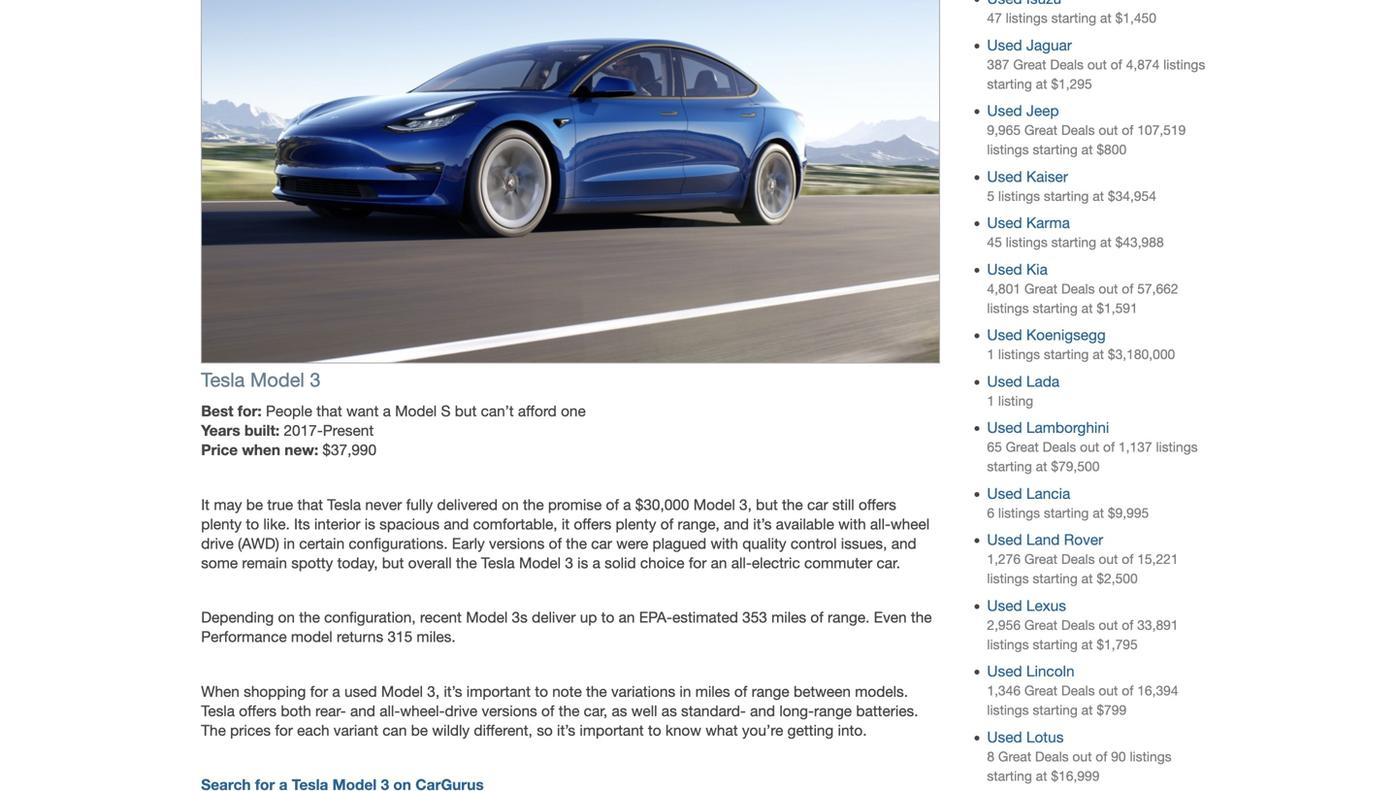 Task type: locate. For each thing, give the bounding box(es) containing it.
but right the 's'
[[455, 403, 477, 420]]

offers up prices
[[239, 702, 277, 720]]

3, inside it may be true that tesla never fully delivered on the promise of a $30,000 model 3, but the car still offers plenty to like. its interior is spacious and comfortable, it offers plenty of range, and it's available with all-wheel drive (awd) in certain configurations. early versions of the car were plagued with quality control issues, and some remain spotty today, but overall the tesla model 3 is a solid choice for an all-electric commuter car.
[[740, 496, 752, 513]]

as right car,
[[612, 702, 628, 720]]

great right 65
[[1006, 439, 1039, 455]]

2 plenty from the left
[[616, 515, 657, 533]]

plenty down may
[[201, 515, 242, 533]]

at left '$799'
[[1082, 702, 1093, 718]]

0 vertical spatial offers
[[859, 496, 897, 513]]

starting up jaguar
[[1052, 10, 1097, 26]]

new:
[[285, 441, 318, 459]]

at up jeep
[[1036, 76, 1048, 92]]

1 horizontal spatial range
[[814, 702, 852, 720]]

miles
[[772, 609, 807, 626], [696, 683, 731, 700]]

0 horizontal spatial as
[[612, 702, 628, 720]]

listings inside the used lancia 6 listings starting at $9,995
[[999, 505, 1041, 521]]

0 horizontal spatial for
[[275, 722, 293, 739]]

want
[[346, 403, 379, 420]]

at inside used kaiser 5 listings starting at $34,954
[[1093, 188, 1105, 204]]

used inside used koenigsegg 1 listings starting at $3,180,000
[[988, 326, 1023, 344]]

lada
[[1027, 373, 1060, 390]]

like.
[[263, 515, 290, 533]]

deals inside 2,956 great deals out of 33,891 listings starting at
[[1062, 617, 1095, 633]]

used lamborghini
[[988, 419, 1110, 436]]

1 horizontal spatial with
[[839, 515, 866, 533]]

to inside it may be true that tesla never fully delivered on the promise of a $30,000 model 3, but the car still offers plenty to like. its interior is spacious and comfortable, it offers plenty of range, and it's available with all-wheel drive (awd) in certain configurations. early versions of the car were plagued with quality control issues, and some remain spotty today, but overall the tesla model 3 is a solid choice for an all-electric commuter car.
[[246, 515, 259, 533]]

0 horizontal spatial car
[[591, 535, 612, 552]]

at up lancia
[[1036, 459, 1048, 474]]

12 used from the top
[[988, 662, 1023, 680]]

0 vertical spatial drive
[[201, 535, 234, 552]]

1 vertical spatial miles
[[696, 683, 731, 700]]

out inside 1,276 great deals out of 15,221 listings starting at
[[1099, 551, 1119, 567]]

2 horizontal spatial all-
[[871, 515, 891, 533]]

miles inside depending on the configuration, recent model 3s deliver up to an epa-estimated 353 miles of range. even the performance model returns 315 miles.
[[772, 609, 807, 626]]

1 inside used lada 1 listing
[[988, 393, 995, 409]]

starting inside 4,801 great deals out of 57,662 listings starting at
[[1033, 300, 1078, 316]]

at inside used karma 45 listings starting at $43,988
[[1101, 235, 1112, 250]]

1 horizontal spatial 3
[[565, 554, 574, 572]]

used inside the used lancia 6 listings starting at $9,995
[[988, 485, 1023, 502]]

0 horizontal spatial an
[[619, 609, 635, 626]]

miles for in
[[696, 683, 731, 700]]

1 horizontal spatial miles
[[772, 609, 807, 626]]

used kia link
[[988, 260, 1048, 278]]

1 horizontal spatial offers
[[574, 515, 612, 533]]

used
[[988, 36, 1023, 54], [988, 102, 1023, 120], [988, 168, 1023, 185], [988, 214, 1023, 232], [988, 260, 1023, 278], [988, 326, 1023, 344], [988, 373, 1023, 390], [988, 419, 1023, 436], [988, 485, 1023, 502], [988, 531, 1023, 548], [988, 597, 1023, 614], [988, 662, 1023, 680], [988, 728, 1023, 746]]

out
[[1088, 57, 1107, 72], [1099, 122, 1119, 138], [1099, 281, 1119, 296], [1080, 439, 1100, 455], [1099, 551, 1119, 567], [1099, 617, 1119, 633], [1099, 683, 1119, 698], [1073, 749, 1092, 764]]

great inside 387 great deals out of 4,874 listings starting at
[[1014, 57, 1047, 72]]

deals inside 9,965 great deals out of 107,519 listings starting at
[[1062, 122, 1095, 138]]

listings down used karma "link"
[[1006, 235, 1048, 250]]

at inside 1,346 great deals out of 16,394 listings starting at
[[1082, 702, 1093, 718]]

a right want at left
[[383, 403, 391, 420]]

delivered
[[437, 496, 498, 513]]

versions inside it may be true that tesla never fully delivered on the promise of a $30,000 model 3, but the car still offers plenty to like. its interior is spacious and comfortable, it offers plenty of range, and it's available with all-wheel drive (awd) in certain configurations. early versions of the car were plagued with quality control issues, and some remain spotty today, but overall the tesla model 3 is a solid choice for an all-electric commuter car.
[[489, 535, 545, 552]]

starting inside 2,956 great deals out of 33,891 listings starting at
[[1033, 637, 1078, 652]]

out for used lexus
[[1099, 617, 1119, 633]]

deals for jaguar
[[1051, 57, 1084, 72]]

0 vertical spatial miles
[[772, 609, 807, 626]]

1 horizontal spatial 3,
[[740, 496, 752, 513]]

deals down lincoln
[[1062, 683, 1095, 698]]

great down 'lexus'
[[1025, 617, 1058, 633]]

3
[[310, 369, 321, 391], [565, 554, 574, 572]]

out up $1,591
[[1099, 281, 1119, 296]]

deals inside 387 great deals out of 4,874 listings starting at
[[1051, 57, 1084, 72]]

8 used from the top
[[988, 419, 1023, 436]]

all- down "quality"
[[732, 554, 752, 572]]

of left 1,137
[[1104, 439, 1115, 455]]

1 vertical spatial important
[[580, 722, 644, 739]]

1 vertical spatial on
[[278, 609, 295, 626]]

used inside used karma 45 listings starting at $43,988
[[988, 214, 1023, 232]]

2 1 from the top
[[988, 393, 995, 409]]

all- up issues,
[[871, 515, 891, 533]]

plenty
[[201, 515, 242, 533], [616, 515, 657, 533]]

0 vertical spatial but
[[455, 403, 477, 420]]

out up the $800
[[1099, 122, 1119, 138]]

0 horizontal spatial is
[[365, 515, 376, 533]]

deals inside 65 great deals out of 1,137 listings starting at
[[1043, 439, 1077, 455]]

0 horizontal spatial 3,
[[427, 683, 440, 700]]

built:
[[245, 421, 280, 439]]

drive
[[201, 535, 234, 552], [445, 702, 478, 720]]

at inside 387 great deals out of 4,874 listings starting at
[[1036, 76, 1048, 92]]

as
[[612, 702, 628, 720], [662, 702, 677, 720]]

1 horizontal spatial is
[[578, 554, 589, 572]]

1 horizontal spatial car
[[808, 496, 829, 513]]

1 vertical spatial 3,
[[427, 683, 440, 700]]

2 as from the left
[[662, 702, 677, 720]]

1 horizontal spatial plenty
[[616, 515, 657, 533]]

0 horizontal spatial plenty
[[201, 515, 242, 533]]

1 used from the top
[[988, 36, 1023, 54]]

models.
[[855, 683, 909, 700]]

0 horizontal spatial drive
[[201, 535, 234, 552]]

but down configurations.
[[382, 554, 404, 572]]

1 horizontal spatial important
[[580, 722, 644, 739]]

1 horizontal spatial but
[[455, 403, 477, 420]]

starting up used koenigsegg link
[[1033, 300, 1078, 316]]

1 vertical spatial but
[[756, 496, 778, 513]]

used for used kia
[[988, 260, 1023, 278]]

16,394
[[1138, 683, 1179, 698]]

deals up koenigsegg
[[1062, 281, 1095, 296]]

out inside 4,801 great deals out of 57,662 listings starting at
[[1099, 281, 1119, 296]]

7 used from the top
[[988, 373, 1023, 390]]

the
[[523, 496, 544, 513], [782, 496, 803, 513], [566, 535, 587, 552], [456, 554, 477, 572], [299, 609, 320, 626], [911, 609, 932, 626], [586, 683, 607, 700], [559, 702, 580, 720]]

0 vertical spatial it's
[[754, 515, 772, 533]]

for inside it may be true that tesla never fully delivered on the promise of a $30,000 model 3, but the car still offers plenty to like. its interior is spacious and comfortable, it offers plenty of range, and it's available with all-wheel drive (awd) in certain configurations. early versions of the car were plagued with quality control issues, and some remain spotty today, but overall the tesla model 3 is a solid choice for an all-electric commuter car.
[[689, 554, 707, 572]]

for down plagued
[[689, 554, 707, 572]]

1 vertical spatial be
[[411, 722, 428, 739]]

of up the $800
[[1122, 122, 1134, 138]]

0 vertical spatial versions
[[489, 535, 545, 552]]

0 vertical spatial with
[[839, 515, 866, 533]]

so
[[537, 722, 553, 739]]

shopping
[[244, 683, 306, 700]]

2 vertical spatial offers
[[239, 702, 277, 720]]

drive up some at the bottom of page
[[201, 535, 234, 552]]

1 vertical spatial drive
[[445, 702, 478, 720]]

used for used lexus
[[988, 597, 1023, 614]]

spacious
[[380, 515, 440, 533]]

1 horizontal spatial as
[[662, 702, 677, 720]]

that up present
[[317, 403, 342, 420]]

for:
[[238, 402, 262, 420]]

1 vertical spatial 1
[[988, 393, 995, 409]]

1 vertical spatial an
[[619, 609, 635, 626]]

depending
[[201, 609, 274, 626]]

listings inside 9,965 great deals out of 107,519 listings starting at
[[988, 142, 1029, 157]]

comfortable,
[[473, 515, 558, 533]]

in
[[284, 535, 295, 552], [680, 683, 692, 700]]

miles inside when shopping for a used model 3, it's important to note the variations in miles of range between models. tesla offers both rear- and all-wheel-drive versions of the car, as well as standard- and long-range batteries. the prices for each variant can be wildly different, so it's important to know what you're getting into.
[[696, 683, 731, 700]]

know
[[666, 722, 702, 739]]

of inside 2,956 great deals out of 33,891 listings starting at
[[1122, 617, 1134, 633]]

tesla
[[201, 369, 245, 391], [327, 496, 361, 513], [481, 554, 515, 572], [201, 702, 235, 720]]

used up 387 on the right of the page
[[988, 36, 1023, 54]]

price
[[201, 441, 238, 459]]

used lexus link
[[988, 597, 1067, 614]]

0 vertical spatial 1
[[988, 347, 995, 362]]

used up 1,346
[[988, 662, 1023, 680]]

listings inside 8 great deals out of 90 listings starting at
[[1130, 749, 1172, 764]]

starting up 'lexus'
[[1033, 571, 1078, 586]]

one
[[561, 403, 586, 420]]

0 vertical spatial is
[[365, 515, 376, 533]]

listings inside 1,276 great deals out of 15,221 listings starting at
[[988, 571, 1029, 586]]

great down "used lotus"
[[999, 749, 1032, 764]]

used inside used lada 1 listing
[[988, 373, 1023, 390]]

solid
[[605, 554, 636, 572]]

3, up "quality"
[[740, 496, 752, 513]]

be down wheel-
[[411, 722, 428, 739]]

great inside 65 great deals out of 1,137 listings starting at
[[1006, 439, 1039, 455]]

0 horizontal spatial be
[[246, 496, 263, 513]]

5 used from the top
[[988, 260, 1023, 278]]

all- up can
[[380, 702, 400, 720]]

it may be true that tesla never fully delivered on the promise of a $30,000 model 3, but the car still offers plenty to like. its interior is spacious and comfortable, it offers plenty of range, and it's available with all-wheel drive (awd) in certain configurations. early versions of the car were plagued with quality control issues, and some remain spotty today, but overall the tesla model 3 is a solid choice for an all-electric commuter car.
[[201, 496, 930, 572]]

koenigsegg
[[1027, 326, 1106, 344]]

can
[[383, 722, 407, 739]]

1 vertical spatial range
[[814, 702, 852, 720]]

but inside the best for: people that want a model s but can't afford one years built: 2017-present price when new: $37,990
[[455, 403, 477, 420]]

of inside 1,346 great deals out of 16,394 listings starting at
[[1122, 683, 1134, 698]]

0 vertical spatial 3,
[[740, 496, 752, 513]]

both
[[281, 702, 311, 720]]

tesla inside when shopping for a used model 3, it's important to note the variations in miles of range between models. tesla offers both rear- and all-wheel-drive versions of the car, as well as standard- and long-range batteries. the prices for each variant can be wildly different, so it's important to know what you're getting into.
[[201, 702, 235, 720]]

3, up wheel-
[[427, 683, 440, 700]]

it's up "quality"
[[754, 515, 772, 533]]

starting up lincoln
[[1033, 637, 1078, 652]]

great down land
[[1025, 551, 1058, 567]]

listings inside used koenigsegg 1 listings starting at $3,180,000
[[999, 347, 1041, 362]]

out up $79,500
[[1080, 439, 1100, 455]]

but up "quality"
[[756, 496, 778, 513]]

of inside 1,276 great deals out of 15,221 listings starting at
[[1122, 551, 1134, 567]]

at
[[1101, 10, 1112, 26], [1036, 76, 1048, 92], [1082, 142, 1093, 157], [1093, 188, 1105, 204], [1101, 235, 1112, 250], [1082, 300, 1093, 316], [1093, 347, 1105, 362], [1036, 459, 1048, 474], [1093, 505, 1105, 521], [1082, 571, 1093, 586], [1082, 637, 1093, 652], [1082, 702, 1093, 718], [1036, 768, 1048, 784]]

0 horizontal spatial offers
[[239, 702, 277, 720]]

great inside 9,965 great deals out of 107,519 listings starting at
[[1025, 122, 1058, 138]]

3 down it
[[565, 554, 574, 572]]

used
[[345, 683, 377, 700]]

0 horizontal spatial but
[[382, 554, 404, 572]]

to
[[246, 515, 259, 533], [602, 609, 615, 626], [535, 683, 548, 700], [648, 722, 662, 739]]

even
[[874, 609, 907, 626]]

$799
[[1097, 702, 1127, 718]]

out inside 2,956 great deals out of 33,891 listings starting at
[[1099, 617, 1119, 633]]

listings down 4,801
[[988, 300, 1029, 316]]

is left solid
[[578, 554, 589, 572]]

1 horizontal spatial it's
[[557, 722, 576, 739]]

1 vertical spatial it's
[[444, 683, 463, 700]]

listings down 1,276
[[988, 571, 1029, 586]]

of left the 4,874
[[1111, 57, 1123, 72]]

1 left listing
[[988, 393, 995, 409]]

lotus
[[1027, 728, 1064, 746]]

important down car,
[[580, 722, 644, 739]]

versions down comfortable,
[[489, 535, 545, 552]]

4,801
[[988, 281, 1021, 296]]

great
[[1014, 57, 1047, 72], [1025, 122, 1058, 138], [1025, 281, 1058, 296], [1006, 439, 1039, 455], [1025, 551, 1058, 567], [1025, 617, 1058, 633], [1025, 683, 1058, 698], [999, 749, 1032, 764]]

9 used from the top
[[988, 485, 1023, 502]]

used for used kaiser 5 listings starting at $34,954
[[988, 168, 1023, 185]]

great inside 1,346 great deals out of 16,394 listings starting at
[[1025, 683, 1058, 698]]

2 horizontal spatial but
[[756, 496, 778, 513]]

deals inside 1,346 great deals out of 16,394 listings starting at
[[1062, 683, 1095, 698]]

and down delivered
[[444, 515, 469, 533]]

1 vertical spatial in
[[680, 683, 692, 700]]

6 used from the top
[[988, 326, 1023, 344]]

an down range,
[[711, 554, 727, 572]]

1 horizontal spatial for
[[310, 683, 328, 700]]

out inside 8 great deals out of 90 listings starting at
[[1073, 749, 1092, 764]]

of
[[1111, 57, 1123, 72], [1122, 122, 1134, 138], [1122, 281, 1134, 296], [1104, 439, 1115, 455], [606, 496, 619, 513], [661, 515, 674, 533], [549, 535, 562, 552], [1122, 551, 1134, 567], [811, 609, 824, 626], [1122, 617, 1134, 633], [735, 683, 748, 700], [1122, 683, 1134, 698], [542, 702, 555, 720], [1096, 749, 1108, 764]]

offers down promise
[[574, 515, 612, 533]]

10 used from the top
[[988, 531, 1023, 548]]

listings up the used lada link
[[999, 347, 1041, 362]]

the
[[201, 722, 226, 739]]

1 vertical spatial that
[[297, 496, 323, 513]]

65
[[988, 439, 1003, 455]]

on up comfortable,
[[502, 496, 519, 513]]

note
[[553, 683, 582, 700]]

2 horizontal spatial for
[[689, 554, 707, 572]]

deals down rover
[[1062, 551, 1095, 567]]

used lancia link
[[988, 485, 1071, 502]]

out for used jeep
[[1099, 122, 1119, 138]]

when
[[242, 441, 281, 459]]

range.
[[828, 609, 870, 626]]

at inside 9,965 great deals out of 107,519 listings starting at
[[1082, 142, 1093, 157]]

used land rover
[[988, 531, 1104, 548]]

out inside 1,346 great deals out of 16,394 listings starting at
[[1099, 683, 1119, 698]]

13 used from the top
[[988, 728, 1023, 746]]

at inside 65 great deals out of 1,137 listings starting at
[[1036, 459, 1048, 474]]

0 horizontal spatial miles
[[696, 683, 731, 700]]

3s
[[512, 609, 528, 626]]

0 horizontal spatial all-
[[380, 702, 400, 720]]

starting down 65
[[988, 459, 1033, 474]]

jaguar
[[1027, 36, 1073, 54]]

the down early
[[456, 554, 477, 572]]

used for used jeep
[[988, 102, 1023, 120]]

0 vertical spatial for
[[689, 554, 707, 572]]

model up wheel-
[[381, 683, 423, 700]]

certain
[[299, 535, 345, 552]]

deals down lamborghini
[[1043, 439, 1077, 455]]

is
[[365, 515, 376, 533], [578, 554, 589, 572]]

1 horizontal spatial an
[[711, 554, 727, 572]]

3 up people
[[310, 369, 321, 391]]

at left $34,954
[[1093, 188, 1105, 204]]

0 horizontal spatial with
[[711, 535, 739, 552]]

in inside it may be true that tesla never fully delivered on the promise of a $30,000 model 3, but the car still offers plenty to like. its interior is spacious and comfortable, it offers plenty of range, and it's available with all-wheel drive (awd) in certain configurations. early versions of the car were plagued with quality control issues, and some remain spotty today, but overall the tesla model 3 is a solid choice for an all-electric commuter car.
[[284, 535, 295, 552]]

47 listings starting at $1,450
[[988, 10, 1157, 26]]

used up 4,801
[[988, 260, 1023, 278]]

1 vertical spatial car
[[591, 535, 612, 552]]

3 used from the top
[[988, 168, 1023, 185]]

0 horizontal spatial on
[[278, 609, 295, 626]]

car,
[[584, 702, 608, 720]]

at left $1,591
[[1082, 300, 1093, 316]]

of up $1,591
[[1122, 281, 1134, 296]]

used up listing
[[988, 373, 1023, 390]]

0 horizontal spatial range
[[752, 683, 790, 700]]

deals down the $1,295
[[1062, 122, 1095, 138]]

epa-
[[639, 609, 673, 626]]

to down well
[[648, 722, 662, 739]]

wheel
[[891, 515, 930, 533]]

0 vertical spatial that
[[317, 403, 342, 420]]

of inside 9,965 great deals out of 107,519 listings starting at
[[1122, 122, 1134, 138]]

1 horizontal spatial on
[[502, 496, 519, 513]]

listings inside 65 great deals out of 1,137 listings starting at
[[1157, 439, 1198, 455]]

deals inside 8 great deals out of 90 listings starting at
[[1036, 749, 1069, 764]]

miles up the standard-
[[696, 683, 731, 700]]

1 vertical spatial with
[[711, 535, 739, 552]]

to right up on the left bottom
[[602, 609, 615, 626]]

important
[[467, 683, 531, 700], [580, 722, 644, 739]]

65 great deals out of 1,137 listings starting at
[[988, 439, 1198, 474]]

of up '$799'
[[1122, 683, 1134, 698]]

of up $1,795
[[1122, 617, 1134, 633]]

0 vertical spatial on
[[502, 496, 519, 513]]

0 vertical spatial car
[[808, 496, 829, 513]]

0 horizontal spatial in
[[284, 535, 295, 552]]

0 vertical spatial an
[[711, 554, 727, 572]]

tesla up best
[[201, 369, 245, 391]]

2 used from the top
[[988, 102, 1023, 120]]

remain
[[242, 554, 287, 572]]

1 inside used koenigsegg 1 listings starting at $3,180,000
[[988, 347, 995, 362]]

1 horizontal spatial in
[[680, 683, 692, 700]]

0 vertical spatial be
[[246, 496, 263, 513]]

miles right 353
[[772, 609, 807, 626]]

model inside depending on the configuration, recent model 3s deliver up to an epa-estimated 353 miles of range. even the performance model returns 315 miles.
[[466, 609, 508, 626]]

deals up the $1,295
[[1051, 57, 1084, 72]]

0 vertical spatial in
[[284, 535, 295, 552]]

1 1 from the top
[[988, 347, 995, 362]]

versions inside when shopping for a used model 3, it's important to note the variations in miles of range between models. tesla offers both rear- and all-wheel-drive versions of the car, as well as standard- and long-range batteries. the prices for each variant can be wildly different, so it's important to know what you're getting into.
[[482, 702, 538, 720]]

an inside it may be true that tesla never fully delivered on the promise of a $30,000 model 3, but the car still offers plenty to like. its interior is spacious and comfortable, it offers plenty of range, and it's available with all-wheel drive (awd) in certain configurations. early versions of the car were plagued with quality control issues, and some remain spotty today, but overall the tesla model 3 is a solid choice for an all-electric commuter car.
[[711, 554, 727, 572]]

used lancia 6 listings starting at $9,995
[[988, 485, 1150, 521]]

great for lotus
[[999, 749, 1032, 764]]

that inside it may be true that tesla never fully delivered on the promise of a $30,000 model 3, but the car still offers plenty to like. its interior is spacious and comfortable, it offers plenty of range, and it's available with all-wheel drive (awd) in certain configurations. early versions of the car were plagued with quality control issues, and some remain spotty today, but overall the tesla model 3 is a solid choice for an all-electric commuter car.
[[297, 496, 323, 513]]

of up $2,500
[[1122, 551, 1134, 567]]

miles for 353
[[772, 609, 807, 626]]

fully
[[406, 496, 433, 513]]

listings inside 1,346 great deals out of 16,394 listings starting at
[[988, 702, 1029, 718]]

2 vertical spatial for
[[275, 722, 293, 739]]

out inside 65 great deals out of 1,137 listings starting at
[[1080, 439, 1100, 455]]

at left $43,988
[[1101, 235, 1112, 250]]

great inside 1,276 great deals out of 15,221 listings starting at
[[1025, 551, 1058, 567]]

starting down lancia
[[1044, 505, 1089, 521]]

1 horizontal spatial drive
[[445, 702, 478, 720]]

at left $1,795
[[1082, 637, 1093, 652]]

1 vertical spatial versions
[[482, 702, 538, 720]]

at left $16,999
[[1036, 768, 1048, 784]]

2 vertical spatial all-
[[380, 702, 400, 720]]

for
[[689, 554, 707, 572], [310, 683, 328, 700], [275, 722, 293, 739]]

0 vertical spatial 3
[[310, 369, 321, 391]]

versions up different,
[[482, 702, 538, 720]]

4 used from the top
[[988, 214, 1023, 232]]

1 vertical spatial 3
[[565, 554, 574, 572]]

quality
[[743, 535, 787, 552]]

deals
[[1051, 57, 1084, 72], [1062, 122, 1095, 138], [1062, 281, 1095, 296], [1043, 439, 1077, 455], [1062, 551, 1095, 567], [1062, 617, 1095, 633], [1062, 683, 1095, 698], [1036, 749, 1069, 764]]

listings up used jaguar
[[1006, 10, 1048, 26]]

with down range,
[[711, 535, 739, 552]]

out inside 387 great deals out of 4,874 listings starting at
[[1088, 57, 1107, 72]]

353
[[743, 609, 768, 626]]

listings right 1,137
[[1157, 439, 1198, 455]]

of left '90'
[[1096, 749, 1108, 764]]

standard-
[[681, 702, 746, 720]]

listings down 1,346
[[988, 702, 1029, 718]]

best for: people that want a model s but can't afford one years built: 2017-present price when new: $37,990
[[201, 402, 586, 459]]

that
[[317, 403, 342, 420], [297, 496, 323, 513]]

2 horizontal spatial it's
[[754, 515, 772, 533]]

all- inside when shopping for a used model 3, it's important to note the variations in miles of range between models. tesla offers both rear- and all-wheel-drive versions of the car, as well as standard- and long-range batteries. the prices for each variant can be wildly different, so it's important to know what you're getting into.
[[380, 702, 400, 720]]

an inside depending on the configuration, recent model 3s deliver up to an epa-estimated 353 miles of range. even the performance model returns 315 miles.
[[619, 609, 635, 626]]

3, inside when shopping for a used model 3, it's important to note the variations in miles of range between models. tesla offers both rear- and all-wheel-drive versions of the car, as well as standard- and long-range batteries. the prices for each variant can be wildly different, so it's important to know what you're getting into.
[[427, 683, 440, 700]]

0 horizontal spatial 3
[[310, 369, 321, 391]]

deals inside 4,801 great deals out of 57,662 listings starting at
[[1062, 281, 1095, 296]]

car.
[[877, 554, 901, 572]]

depending on the configuration, recent model 3s deliver up to an epa-estimated 353 miles of range. even the performance model returns 315 miles.
[[201, 609, 932, 646]]

1 horizontal spatial be
[[411, 722, 428, 739]]

387
[[988, 57, 1010, 72]]

used for used lotus
[[988, 728, 1023, 746]]

used up 8
[[988, 728, 1023, 746]]

tesla down when
[[201, 702, 235, 720]]

variant
[[334, 722, 379, 739]]

listings down used kaiser link
[[999, 188, 1041, 204]]

1 vertical spatial is
[[578, 554, 589, 572]]

1 vertical spatial all-
[[732, 554, 752, 572]]

2 horizontal spatial offers
[[859, 496, 897, 513]]

0 horizontal spatial important
[[467, 683, 531, 700]]

listings inside 2,956 great deals out of 33,891 listings starting at
[[988, 637, 1029, 652]]

listings down 2,956 at the bottom right
[[988, 637, 1029, 652]]

listings
[[1006, 10, 1048, 26], [1164, 57, 1206, 72], [988, 142, 1029, 157], [999, 188, 1041, 204], [1006, 235, 1048, 250], [988, 300, 1029, 316], [999, 347, 1041, 362], [1157, 439, 1198, 455], [999, 505, 1041, 521], [988, 571, 1029, 586], [988, 637, 1029, 652], [988, 702, 1029, 718], [1130, 749, 1172, 764]]

used up the 45
[[988, 214, 1023, 232]]

range down between
[[814, 702, 852, 720]]

great for jaguar
[[1014, 57, 1047, 72]]

2,956 great deals out of 33,891 listings starting at
[[988, 617, 1179, 652]]

up
[[580, 609, 597, 626]]

11 used from the top
[[988, 597, 1023, 614]]

1,276 great deals out of 15,221 listings starting at
[[988, 551, 1179, 586]]

great inside 2,956 great deals out of 33,891 listings starting at
[[1025, 617, 1058, 633]]

deals down 'lexus'
[[1062, 617, 1095, 633]]

at inside 1,276 great deals out of 15,221 listings starting at
[[1082, 571, 1093, 586]]

used up 65
[[988, 419, 1023, 436]]

used land rover link
[[988, 531, 1104, 548]]

car
[[808, 496, 829, 513], [591, 535, 612, 552]]

used inside used kaiser 5 listings starting at $34,954
[[988, 168, 1023, 185]]



Task type: vqa. For each thing, say whether or not it's contained in the screenshot.
"were"
yes



Task type: describe. For each thing, give the bounding box(es) containing it.
starting inside used kaiser 5 listings starting at $34,954
[[1044, 188, 1089, 204]]

used lotus link
[[988, 728, 1064, 746]]

never
[[365, 496, 402, 513]]

$1,450
[[1116, 10, 1157, 26]]

used jeep link
[[988, 102, 1060, 120]]

deals for kia
[[1062, 281, 1095, 296]]

estimated
[[673, 609, 739, 626]]

promise
[[548, 496, 602, 513]]

a inside the best for: people that want a model s but can't afford one years built: 2017-present price when new: $37,990
[[383, 403, 391, 420]]

wildly
[[432, 722, 470, 739]]

on inside it may be true that tesla never fully delivered on the promise of a $30,000 model 3, but the car still offers plenty to like. its interior is spacious and comfortable, it offers plenty of range, and it's available with all-wheel drive (awd) in certain configurations. early versions of the car were plagued with quality control issues, and some remain spotty today, but overall the tesla model 3 is a solid choice for an all-electric commuter car.
[[502, 496, 519, 513]]

1 plenty from the left
[[201, 515, 242, 533]]

the down it
[[566, 535, 587, 552]]

90
[[1112, 749, 1127, 764]]

to left note at the left of the page
[[535, 683, 548, 700]]

2 vertical spatial it's
[[557, 722, 576, 739]]

out for used kia
[[1099, 281, 1119, 296]]

land
[[1027, 531, 1060, 548]]

of up the so
[[542, 702, 555, 720]]

listings inside used karma 45 listings starting at $43,988
[[1006, 235, 1048, 250]]

to inside depending on the configuration, recent model 3s deliver up to an epa-estimated 353 miles of range. even the performance model returns 315 miles.
[[602, 609, 615, 626]]

spotty
[[291, 554, 333, 572]]

used karma 45 listings starting at $43,988
[[988, 214, 1164, 250]]

be inside when shopping for a used model 3, it's important to note the variations in miles of range between models. tesla offers both rear- and all-wheel-drive versions of the car, as well as standard- and long-range batteries. the prices for each variant can be wildly different, so it's important to know what you're getting into.
[[411, 722, 428, 739]]

of inside 65 great deals out of 1,137 listings starting at
[[1104, 439, 1115, 455]]

listings inside 387 great deals out of 4,874 listings starting at
[[1164, 57, 1206, 72]]

you're
[[742, 722, 784, 739]]

a left solid
[[593, 554, 601, 572]]

into.
[[838, 722, 867, 739]]

deals for lexus
[[1062, 617, 1095, 633]]

s
[[441, 403, 451, 420]]

model
[[291, 628, 333, 646]]

9,965 great deals out of 107,519 listings starting at
[[988, 122, 1186, 157]]

$16,999
[[1052, 768, 1100, 784]]

it
[[562, 515, 570, 533]]

model up people
[[250, 369, 305, 391]]

performance
[[201, 628, 287, 646]]

starting inside 9,965 great deals out of 107,519 listings starting at
[[1033, 142, 1078, 157]]

offers inside when shopping for a used model 3, it's important to note the variations in miles of range between models. tesla offers both rear- and all-wheel-drive versions of the car, as well as standard- and long-range batteries. the prices for each variant can be wildly different, so it's important to know what you're getting into.
[[239, 702, 277, 720]]

used for used lancia 6 listings starting at $9,995
[[988, 485, 1023, 502]]

used for used land rover
[[988, 531, 1023, 548]]

listings inside used kaiser 5 listings starting at $34,954
[[999, 188, 1041, 204]]

1 vertical spatial offers
[[574, 515, 612, 533]]

2017-
[[284, 422, 323, 439]]

recent
[[420, 609, 462, 626]]

starting inside 1,276 great deals out of 15,221 listings starting at
[[1033, 571, 1078, 586]]

tesla model 3 image
[[201, 0, 940, 364]]

at left $1,450
[[1101, 10, 1112, 26]]

tesla up interior
[[327, 496, 361, 513]]

out for used lamborghini
[[1080, 439, 1100, 455]]

commuter
[[805, 554, 873, 572]]

used lincoln
[[988, 662, 1075, 680]]

4,801 great deals out of 57,662 listings starting at
[[988, 281, 1179, 316]]

used lincoln link
[[988, 662, 1075, 680]]

0 vertical spatial important
[[467, 683, 531, 700]]

deals for jeep
[[1062, 122, 1095, 138]]

at inside used koenigsegg 1 listings starting at $3,180,000
[[1093, 347, 1105, 362]]

starting inside 8 great deals out of 90 listings starting at
[[988, 768, 1033, 784]]

used koenigsegg link
[[988, 326, 1106, 344]]

of right promise
[[606, 496, 619, 513]]

available
[[776, 515, 835, 533]]

karma
[[1027, 214, 1071, 232]]

0 horizontal spatial it's
[[444, 683, 463, 700]]

the down note at the left of the page
[[559, 702, 580, 720]]

of inside depending on the configuration, recent model 3s deliver up to an epa-estimated 353 miles of range. even the performance model returns 315 miles.
[[811, 609, 824, 626]]

issues,
[[841, 535, 888, 552]]

miles.
[[417, 628, 456, 646]]

variations
[[612, 683, 676, 700]]

and up "quality"
[[724, 515, 749, 533]]

and up you're
[[750, 702, 776, 720]]

at inside 2,956 great deals out of 33,891 listings starting at
[[1082, 637, 1093, 652]]

deals for lotus
[[1036, 749, 1069, 764]]

model inside the best for: people that want a model s but can't afford one years built: 2017-present price when new: $37,990
[[395, 403, 437, 420]]

model down comfortable,
[[519, 554, 561, 572]]

getting
[[788, 722, 834, 739]]

rear-
[[315, 702, 346, 720]]

configurations.
[[349, 535, 448, 552]]

drive inside when shopping for a used model 3, it's important to note the variations in miles of range between models. tesla offers both rear- and all-wheel-drive versions of the car, as well as standard- and long-range batteries. the prices for each variant can be wildly different, so it's important to know what you're getting into.
[[445, 702, 478, 720]]

wheel-
[[400, 702, 445, 720]]

starting inside 65 great deals out of 1,137 listings starting at
[[988, 459, 1033, 474]]

great for lexus
[[1025, 617, 1058, 633]]

the up car,
[[586, 683, 607, 700]]

overall
[[408, 554, 452, 572]]

in inside when shopping for a used model 3, it's important to note the variations in miles of range between models. tesla offers both rear- and all-wheel-drive versions of the car, as well as standard- and long-range batteries. the prices for each variant can be wildly different, so it's important to know what you're getting into.
[[680, 683, 692, 700]]

0 vertical spatial range
[[752, 683, 790, 700]]

starting inside the used lancia 6 listings starting at $9,995
[[1044, 505, 1089, 521]]

afford
[[518, 403, 557, 420]]

best
[[201, 402, 234, 420]]

kia
[[1027, 260, 1048, 278]]

may
[[214, 496, 242, 513]]

out for used land rover
[[1099, 551, 1119, 567]]

each
[[297, 722, 330, 739]]

great for kia
[[1025, 281, 1058, 296]]

used kaiser link
[[988, 168, 1069, 185]]

used lada 1 listing
[[988, 373, 1060, 409]]

1,137
[[1119, 439, 1153, 455]]

$1,295
[[1052, 76, 1093, 92]]

of inside 387 great deals out of 4,874 listings starting at
[[1111, 57, 1123, 72]]

great for lamborghini
[[1006, 439, 1039, 455]]

1 for used lada
[[988, 393, 995, 409]]

1 for used koenigsegg
[[988, 347, 995, 362]]

the right even in the right of the page
[[911, 609, 932, 626]]

of up the standard-
[[735, 683, 748, 700]]

1 horizontal spatial all-
[[732, 554, 752, 572]]

range,
[[678, 515, 720, 533]]

1,346 great deals out of 16,394 listings starting at
[[988, 683, 1179, 718]]

$9,995
[[1108, 505, 1150, 521]]

long-
[[780, 702, 814, 720]]

still
[[833, 496, 855, 513]]

years
[[201, 421, 240, 439]]

deals for land
[[1062, 551, 1095, 567]]

people
[[266, 403, 312, 420]]

6
[[988, 505, 995, 521]]

used lamborghini link
[[988, 419, 1110, 436]]

deals for lamborghini
[[1043, 439, 1077, 455]]

used for used jaguar
[[988, 36, 1023, 54]]

used for used lincoln
[[988, 662, 1023, 680]]

that inside the best for: people that want a model s but can't afford one years built: 2017-present price when new: $37,990
[[317, 403, 342, 420]]

47
[[988, 10, 1003, 26]]

starting inside 387 great deals out of 4,874 listings starting at
[[988, 76, 1033, 92]]

of inside 8 great deals out of 90 listings starting at
[[1096, 749, 1108, 764]]

used for used koenigsegg 1 listings starting at $3,180,000
[[988, 326, 1023, 344]]

starting inside used koenigsegg 1 listings starting at $3,180,000
[[1044, 347, 1089, 362]]

$34,954
[[1108, 188, 1157, 204]]

1,276
[[988, 551, 1021, 567]]

true
[[267, 496, 293, 513]]

it
[[201, 496, 210, 513]]

tesla down early
[[481, 554, 515, 572]]

and down wheel
[[892, 535, 917, 552]]

starting inside used karma 45 listings starting at $43,988
[[1052, 235, 1097, 250]]

electric
[[752, 554, 801, 572]]

of inside 4,801 great deals out of 57,662 listings starting at
[[1122, 281, 1134, 296]]

and down used
[[350, 702, 376, 720]]

out for used jaguar
[[1088, 57, 1107, 72]]

lexus
[[1027, 597, 1067, 614]]

$800
[[1097, 142, 1127, 157]]

1 vertical spatial for
[[310, 683, 328, 700]]

starting inside 1,346 great deals out of 16,394 listings starting at
[[1033, 702, 1078, 718]]

great for land
[[1025, 551, 1058, 567]]

0 vertical spatial all-
[[871, 515, 891, 533]]

1 as from the left
[[612, 702, 628, 720]]

drive inside it may be true that tesla never fully delivered on the promise of a $30,000 model 3, but the car still offers plenty to like. its interior is spacious and comfortable, it offers plenty of range, and it's available with all-wheel drive (awd) in certain configurations. early versions of the car were plagued with quality control issues, and some remain spotty today, but overall the tesla model 3 is a solid choice for an all-electric commuter car.
[[201, 535, 234, 552]]

4,874
[[1127, 57, 1160, 72]]

used kaiser 5 listings starting at $34,954
[[988, 168, 1157, 204]]

387 great deals out of 4,874 listings starting at
[[988, 57, 1206, 92]]

45
[[988, 235, 1003, 250]]

at inside the used lancia 6 listings starting at $9,995
[[1093, 505, 1105, 521]]

out for used lincoln
[[1099, 683, 1119, 698]]

used for used karma 45 listings starting at $43,988
[[988, 214, 1023, 232]]

deals for lincoln
[[1062, 683, 1095, 698]]

listings inside 4,801 great deals out of 57,662 listings starting at
[[988, 300, 1029, 316]]

of down $30,000
[[661, 515, 674, 533]]

1,346
[[988, 683, 1021, 698]]

used for used lamborghini
[[988, 419, 1023, 436]]

the up model
[[299, 609, 320, 626]]

interior
[[314, 515, 361, 533]]

$43,988
[[1116, 235, 1164, 250]]

$1,591
[[1097, 300, 1138, 316]]

listing
[[999, 393, 1034, 409]]

be inside it may be true that tesla never fully delivered on the promise of a $30,000 model 3, but the car still offers plenty to like. its interior is spacious and comfortable, it offers plenty of range, and it's available with all-wheel drive (awd) in certain configurations. early versions of the car were plagued with quality control issues, and some remain spotty today, but overall the tesla model 3 is a solid choice for an all-electric commuter car.
[[246, 496, 263, 513]]

at inside 4,801 great deals out of 57,662 listings starting at
[[1082, 300, 1093, 316]]

$2,500
[[1097, 571, 1138, 586]]

15,221
[[1138, 551, 1179, 567]]

out for used lotus
[[1073, 749, 1092, 764]]

used for used lada 1 listing
[[988, 373, 1023, 390]]

a inside when shopping for a used model 3, it's important to note the variations in miles of range between models. tesla offers both rear- and all-wheel-drive versions of the car, as well as standard- and long-range batteries. the prices for each variant can be wildly different, so it's important to know what you're getting into.
[[332, 683, 340, 700]]

3 inside it may be true that tesla never fully delivered on the promise of a $30,000 model 3, but the car still offers plenty to like. its interior is spacious and comfortable, it offers plenty of range, and it's available with all-wheel drive (awd) in certain configurations. early versions of the car were plagued with quality control issues, and some remain spotty today, but overall the tesla model 3 is a solid choice for an all-electric commuter car.
[[565, 554, 574, 572]]

$30,000
[[636, 496, 690, 513]]

the up available at the right bottom
[[782, 496, 803, 513]]

a left $30,000
[[623, 496, 631, 513]]

at inside 8 great deals out of 90 listings starting at
[[1036, 768, 1048, 784]]

of down it
[[549, 535, 562, 552]]

great for jeep
[[1025, 122, 1058, 138]]

33,891
[[1138, 617, 1179, 633]]

it's inside it may be true that tesla never fully delivered on the promise of a $30,000 model 3, but the car still offers plenty to like. its interior is spacious and comfortable, it offers plenty of range, and it's available with all-wheel drive (awd) in certain configurations. early versions of the car were plagued with quality control issues, and some remain spotty today, but overall the tesla model 3 is a solid choice for an all-electric commuter car.
[[754, 515, 772, 533]]

5
[[988, 188, 995, 204]]

the up comfortable,
[[523, 496, 544, 513]]

its
[[294, 515, 310, 533]]

on inside depending on the configuration, recent model 3s deliver up to an epa-estimated 353 miles of range. even the performance model returns 315 miles.
[[278, 609, 295, 626]]

great for lincoln
[[1025, 683, 1058, 698]]

2 vertical spatial but
[[382, 554, 404, 572]]

2,956
[[988, 617, 1021, 633]]

used jaguar link
[[988, 36, 1073, 54]]

model inside when shopping for a used model 3, it's important to note the variations in miles of range between models. tesla offers both rear- and all-wheel-drive versions of the car, as well as standard- and long-range batteries. the prices for each variant can be wildly different, so it's important to know what you're getting into.
[[381, 683, 423, 700]]

model up range,
[[694, 496, 736, 513]]



